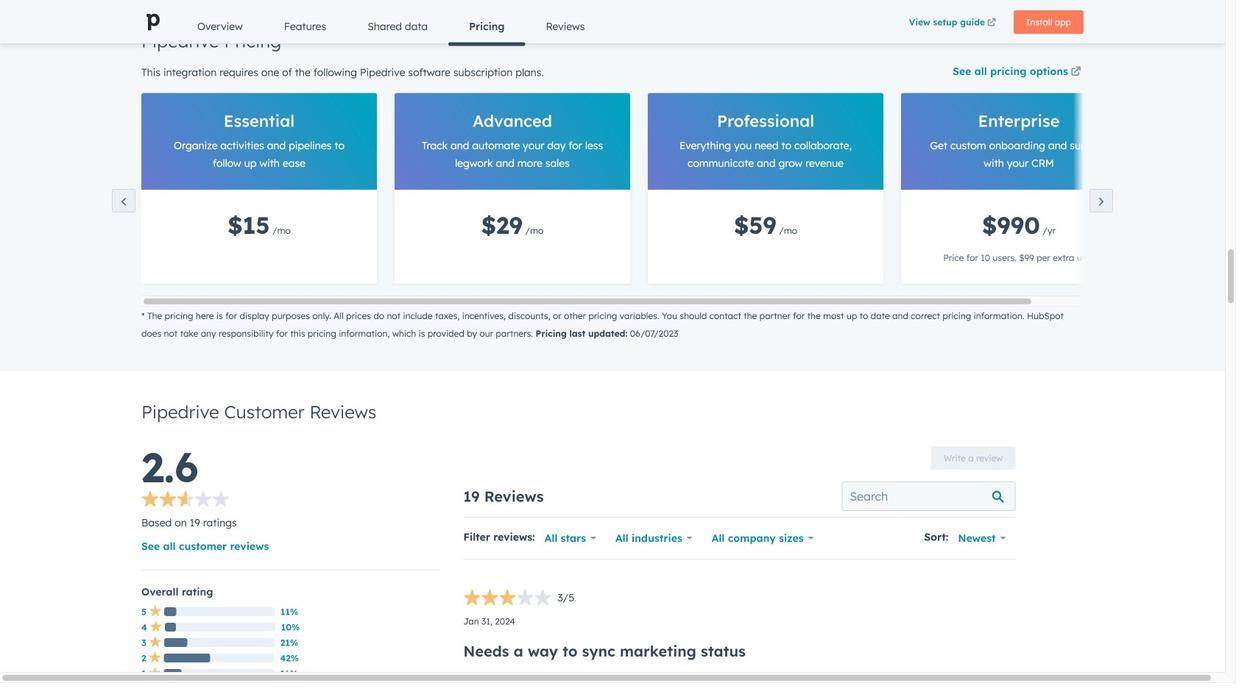 Task type: vqa. For each thing, say whether or not it's contained in the screenshot.
topmost Overall rating 'meter'
yes



Task type: describe. For each thing, give the bounding box(es) containing it.
Search reviews search field
[[842, 482, 1015, 512]]

42% of users left a 2 star review. progress bar
[[164, 654, 210, 663]]

21% of users left a 3 star review. progress bar
[[164, 639, 187, 648]]



Task type: locate. For each thing, give the bounding box(es) containing it.
10% of users left a 4 star review. progress bar
[[165, 623, 176, 632]]

11% of users left a 5 star review. progress bar
[[164, 608, 176, 617]]

navigation
[[177, 9, 902, 46]]

overall rating meter
[[141, 491, 230, 512], [463, 590, 574, 610]]

1 vertical spatial overall rating meter
[[463, 590, 574, 610]]

0 horizontal spatial overall rating meter
[[141, 491, 230, 512]]

1 horizontal spatial overall rating meter
[[463, 590, 574, 610]]

link opens in a new window image
[[1071, 64, 1081, 81]]

link opens in a new window image
[[1071, 67, 1081, 78]]

0 vertical spatial overall rating meter
[[141, 491, 230, 512]]



